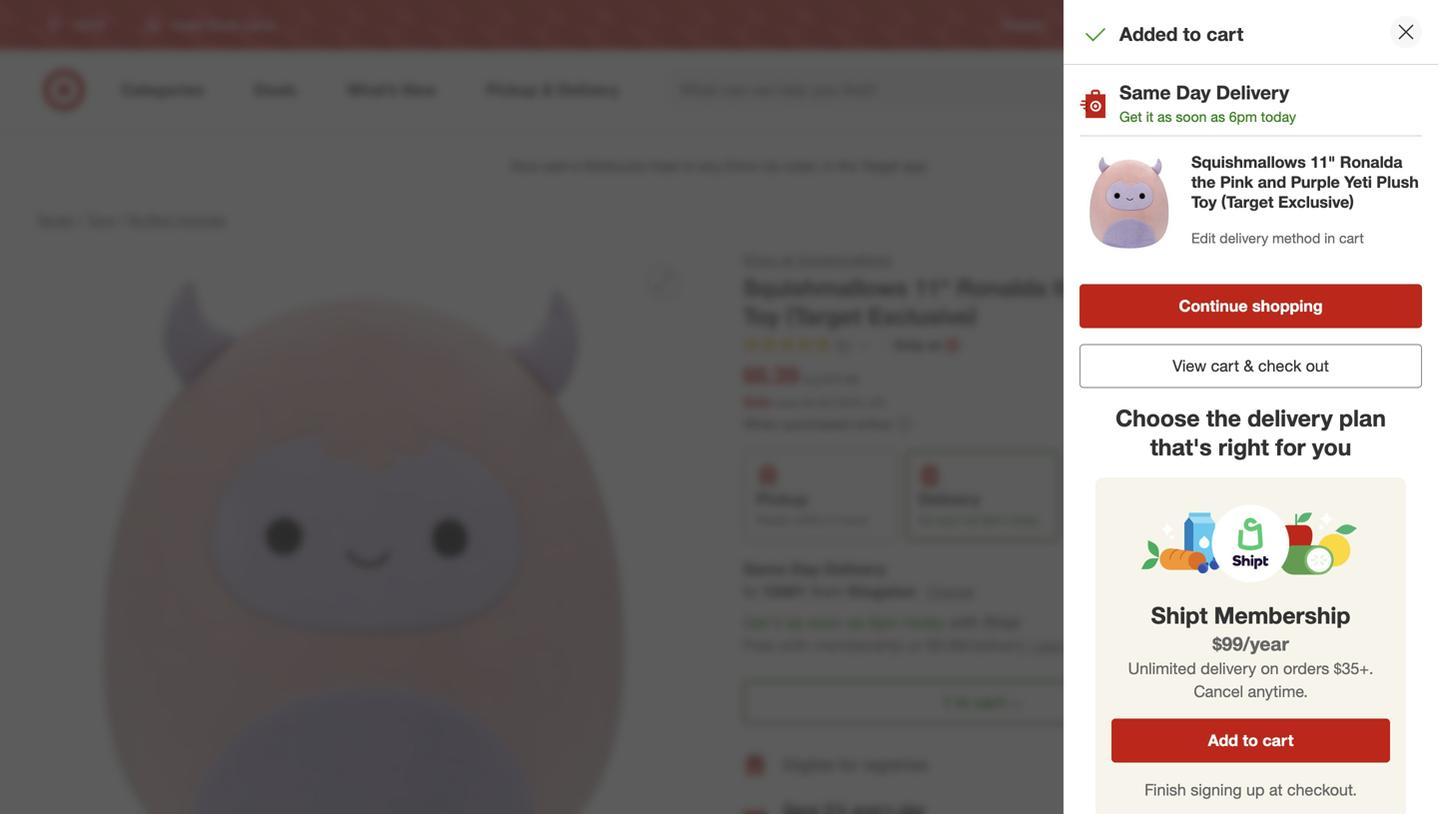 Task type: describe. For each thing, give the bounding box(es) containing it.
when purchased online
[[743, 415, 891, 432]]

yeti inside 'shop all squishmallows squishmallows 11" ronalda the pink and purple yeti plush toy (target exclusive)'
[[1273, 274, 1313, 302]]

target link
[[36, 211, 74, 228]]

only at
[[894, 336, 941, 354]]

add for add item
[[1345, 758, 1367, 773]]

membership
[[813, 636, 903, 655]]

cancel
[[1194, 682, 1244, 701]]

plush inside squishmallows 11" ronalda the pink and purple yeti plush toy (target exclusive)
[[1377, 172, 1419, 192]]

as up membership
[[848, 613, 864, 632]]

search button
[[1152, 68, 1200, 116]]

view
[[1173, 356, 1207, 376]]

registry link
[[1002, 16, 1047, 34]]

$
[[804, 395, 810, 410]]

redcard
[[1167, 17, 1215, 32]]

shop all squishmallows squishmallows 11" ronalda the pink and purple yeti plush toy (target exclusive)
[[743, 251, 1380, 330]]

1 horizontal spatial with
[[950, 613, 979, 632]]

continue
[[1179, 296, 1248, 316]]

$8.39
[[743, 361, 799, 389]]

(target inside 'shop all squishmallows squishmallows 11" ronalda the pink and purple yeti plush toy (target exclusive)'
[[786, 302, 862, 330]]

81 link
[[743, 335, 873, 358]]

when
[[743, 415, 780, 432]]

yeti inside squishmallows 11" ronalda the pink and purple yeti plush toy (target exclusive)
[[1345, 172, 1373, 192]]

by
[[1114, 513, 1127, 528]]

11" inside 'shop all squishmallows squishmallows 11" ronalda the pink and purple yeti plush toy (target exclusive)'
[[914, 274, 951, 302]]

learn
[[1032, 637, 1068, 654]]

30
[[840, 395, 853, 410]]

at inside dialog
[[1270, 780, 1283, 800]]

plan
[[1340, 404, 1387, 432]]

shop
[[743, 251, 776, 268]]

advertisement region
[[20, 142, 1419, 190]]

exclusive) inside 'shop all squishmallows squishmallows 11" ronalda the pink and purple yeti plush toy (target exclusive)'
[[868, 302, 977, 330]]

dec
[[1156, 513, 1178, 528]]

add to cart
[[1208, 731, 1294, 750]]

item
[[1370, 758, 1394, 773]]

finish
[[1145, 780, 1187, 800]]

check
[[1259, 356, 1302, 376]]

continue shopping button
[[1080, 284, 1423, 328]]

same day delivery get it as soon as 6pm today
[[1120, 81, 1297, 125]]

hours
[[839, 513, 869, 528]]

2 / from the left
[[119, 211, 123, 228]]

2
[[829, 513, 835, 528]]

as inside delivery as soon as 6pm today
[[966, 513, 978, 528]]

pickup ready within 2 hours
[[756, 490, 869, 528]]

day for same day delivery
[[791, 559, 820, 579]]

$9.99/delivery
[[927, 636, 1027, 655]]

find stores link
[[1346, 16, 1407, 34]]

only
[[894, 336, 924, 354]]

get inside shipping get it by thu, dec 7
[[1081, 513, 1101, 528]]

delivery for same day delivery get it as soon as 6pm today
[[1217, 81, 1290, 104]]

$11.99
[[823, 372, 859, 387]]

stores
[[1372, 17, 1407, 32]]

cart inside button
[[1263, 731, 1294, 750]]

squishmallows 11" ronalda the pink and purple yeti plush toy (target exclusive)
[[1192, 152, 1419, 212]]

shopping
[[1253, 296, 1323, 316]]

membership
[[1215, 602, 1351, 630]]

purple inside 'shop all squishmallows squishmallows 11" ronalda the pink and purple yeti plush toy (target exclusive)'
[[1196, 274, 1267, 302]]

signing
[[1191, 780, 1242, 800]]

ready
[[756, 513, 790, 528]]

it inside same day delivery get it as soon as 6pm today
[[1147, 108, 1154, 125]]

0 horizontal spatial with
[[779, 636, 809, 655]]

method
[[1273, 229, 1321, 247]]

(target inside squishmallows 11" ronalda the pink and purple yeti plush toy (target exclusive)
[[1222, 192, 1274, 212]]

that's
[[1151, 433, 1212, 461]]

7
[[1181, 513, 1188, 528]]

target / toys / stuffed animals
[[36, 211, 226, 228]]

0 vertical spatial delivery
[[1220, 229, 1269, 247]]

cart up same day delivery get it as soon as 6pm today
[[1207, 22, 1244, 45]]

eligible for registries
[[783, 755, 928, 775]]

add for add to cart
[[1208, 731, 1239, 750]]

registry
[[1002, 17, 1047, 32]]

0 horizontal spatial at
[[928, 336, 941, 354]]

$35+.
[[1334, 659, 1374, 678]]

stuffed
[[127, 211, 172, 228]]

it inside "get it as soon as 6pm today with shipt free with membership or $9.99/delivery learn more"
[[774, 613, 782, 632]]

change
[[926, 583, 975, 601]]

registries
[[863, 755, 928, 775]]

for inside the choose the delivery plan that's right for you
[[1276, 433, 1306, 461]]

and inside 'shop all squishmallows squishmallows 11" ronalda the pink and purple yeti plush toy (target exclusive)'
[[1149, 274, 1190, 302]]

toy inside squishmallows 11" ronalda the pink and purple yeti plush toy (target exclusive)
[[1192, 192, 1217, 212]]

ronalda inside squishmallows 11" ronalda the pink and purple yeti plush toy (target exclusive)
[[1340, 152, 1403, 172]]

save
[[776, 395, 800, 410]]

view cart & check out link
[[1080, 344, 1423, 388]]

0 horizontal spatial to
[[743, 582, 757, 602]]

ad
[[1120, 17, 1135, 32]]

to for added
[[1184, 22, 1202, 45]]

or
[[908, 636, 922, 655]]

added
[[1120, 22, 1178, 45]]

get inside "get it as soon as 6pm today with shipt free with membership or $9.99/delivery learn more"
[[743, 613, 769, 632]]

choose the delivery plan that's right for you
[[1116, 404, 1387, 461]]

the inside 'shop all squishmallows squishmallows 11" ronalda the pink and purple yeti plush toy (target exclusive)'
[[1053, 274, 1088, 302]]

stuffed animals link
[[127, 211, 226, 228]]

choose
[[1116, 404, 1200, 432]]

cart left &
[[1211, 356, 1240, 376]]

plush inside 'shop all squishmallows squishmallows 11" ronalda the pink and purple yeti plush toy (target exclusive)'
[[1320, 274, 1380, 302]]

squishmallows inside squishmallows 11" ronalda the pink and purple yeti plush toy (target exclusive)
[[1192, 152, 1306, 172]]

learn more button
[[1031, 634, 1105, 657]]

1 vertical spatial squishmallows
[[798, 251, 892, 268]]

ronalda inside 'shop all squishmallows squishmallows 11" ronalda the pink and purple yeti plush toy (target exclusive)'
[[957, 274, 1047, 302]]

free
[[743, 636, 775, 655]]

same for same day delivery
[[743, 559, 787, 579]]

orders
[[1284, 659, 1330, 678]]

off
[[868, 395, 882, 410]]

(
[[836, 395, 840, 410]]

shipt inside "get it as soon as 6pm today with shipt free with membership or $9.99/delivery learn more"
[[984, 613, 1021, 632]]

purchased
[[784, 415, 850, 432]]

from kingston
[[811, 582, 916, 602]]

change button
[[925, 581, 976, 603]]

delivery for same day delivery
[[825, 559, 886, 579]]

&
[[1244, 356, 1254, 376]]

6pm inside same day delivery get it as soon as 6pm today
[[1230, 108, 1258, 125]]



Task type: locate. For each thing, give the bounding box(es) containing it.
more
[[1072, 637, 1104, 654]]

toys link
[[87, 211, 115, 228]]

to for add
[[1243, 731, 1259, 750]]

dialog
[[1064, 0, 1439, 814]]

and up "edit delivery method in cart"
[[1258, 172, 1287, 192]]

ronalda
[[1340, 152, 1403, 172], [957, 274, 1047, 302]]

%
[[853, 395, 864, 410]]

(target up "edit delivery method in cart"
[[1222, 192, 1274, 212]]

as
[[919, 513, 933, 528]]

1 vertical spatial ronalda
[[957, 274, 1047, 302]]

1 horizontal spatial at
[[1270, 780, 1283, 800]]

/ right toys
[[119, 211, 123, 228]]

1 vertical spatial today
[[1009, 513, 1039, 528]]

1 horizontal spatial ronalda
[[1340, 152, 1403, 172]]

1 vertical spatial pink
[[1095, 274, 1142, 302]]

weekly ad
[[1079, 17, 1135, 32]]

0 vertical spatial the
[[1192, 172, 1216, 192]]

1 vertical spatial for
[[839, 755, 858, 775]]

add inside 'button'
[[1345, 758, 1367, 773]]

add to cart button
[[1112, 719, 1391, 763]]

delivery inside delivery as soon as 6pm today
[[919, 490, 980, 509]]

pink
[[1221, 172, 1254, 192], [1095, 274, 1142, 302]]

1 horizontal spatial yeti
[[1345, 172, 1373, 192]]

squishmallows
[[1192, 152, 1306, 172], [798, 251, 892, 268], [743, 274, 908, 302]]

it up free
[[774, 613, 782, 632]]

1 vertical spatial 6pm
[[982, 513, 1006, 528]]

0 vertical spatial get
[[1120, 108, 1143, 125]]

same down the added
[[1120, 81, 1171, 104]]

1 vertical spatial soon
[[936, 513, 962, 528]]

weekly ad link
[[1079, 16, 1135, 34]]

shipt up unlimited on the right of page
[[1152, 602, 1208, 630]]

get
[[1120, 108, 1143, 125], [1081, 513, 1101, 528], [743, 613, 769, 632]]

yeti up "edit delivery method in cart"
[[1345, 172, 1373, 192]]

0 vertical spatial purple
[[1291, 172, 1340, 192]]

add item button
[[1318, 749, 1403, 781]]

cart down anytime.
[[1263, 731, 1294, 750]]

1 vertical spatial add
[[1345, 758, 1367, 773]]

as right as
[[966, 513, 978, 528]]

1 horizontal spatial /
[[119, 211, 123, 228]]

delivery right edit
[[1220, 229, 1269, 247]]

1 horizontal spatial pink
[[1221, 172, 1254, 192]]

2 vertical spatial delivery
[[1201, 659, 1257, 678]]

1 vertical spatial exclusive)
[[868, 302, 977, 330]]

day
[[1177, 81, 1211, 104], [791, 559, 820, 579]]

delivery
[[1217, 81, 1290, 104], [919, 490, 980, 509], [825, 559, 886, 579]]

0 vertical spatial 6pm
[[1230, 108, 1258, 125]]

1 horizontal spatial and
[[1258, 172, 1287, 192]]

soon down search
[[1176, 108, 1207, 125]]

for left you
[[1276, 433, 1306, 461]]

1 vertical spatial toy
[[743, 302, 780, 330]]

get up free
[[743, 613, 769, 632]]

cart right in
[[1340, 229, 1364, 247]]

it down search
[[1147, 108, 1154, 125]]

1 vertical spatial get
[[1081, 513, 1101, 528]]

0 vertical spatial (target
[[1222, 192, 1274, 212]]

day inside same day delivery get it as soon as 6pm today
[[1177, 81, 1211, 104]]

with
[[950, 613, 979, 632], [779, 636, 809, 655]]

/
[[78, 211, 83, 228], [119, 211, 123, 228]]

1 horizontal spatial soon
[[936, 513, 962, 528]]

online
[[854, 415, 891, 432]]

plush
[[1377, 172, 1419, 192], [1320, 274, 1380, 302]]

1 vertical spatial it
[[1104, 513, 1111, 528]]

toy up 81 link
[[743, 302, 780, 330]]

reg
[[803, 372, 820, 387]]

delivery up cancel
[[1201, 659, 1257, 678]]

0 vertical spatial at
[[928, 336, 941, 354]]

soon inside same day delivery get it as soon as 6pm today
[[1176, 108, 1207, 125]]

day down added to cart
[[1177, 81, 1211, 104]]

find stores
[[1346, 17, 1407, 32]]

all
[[780, 251, 794, 268]]

81
[[837, 336, 853, 354]]

the inside the choose the delivery plan that's right for you
[[1207, 404, 1242, 432]]

0 horizontal spatial purple
[[1196, 274, 1267, 302]]

0 horizontal spatial same
[[743, 559, 787, 579]]

0 vertical spatial toy
[[1192, 192, 1217, 212]]

0 horizontal spatial it
[[774, 613, 782, 632]]

up
[[1247, 780, 1265, 800]]

search
[[1152, 82, 1200, 101]]

purple up in
[[1291, 172, 1340, 192]]

1 horizontal spatial toy
[[1192, 192, 1217, 212]]

0 horizontal spatial 6pm
[[869, 613, 901, 632]]

1 vertical spatial and
[[1149, 274, 1190, 302]]

0 vertical spatial add
[[1208, 731, 1239, 750]]

0 vertical spatial pink
[[1221, 172, 1254, 192]]

cart
[[1207, 22, 1244, 45], [1340, 229, 1364, 247], [1211, 356, 1240, 376], [1263, 731, 1294, 750]]

1 horizontal spatial get
[[1081, 513, 1101, 528]]

soon
[[1176, 108, 1207, 125], [936, 513, 962, 528], [808, 613, 843, 632]]

delivery inside the choose the delivery plan that's right for you
[[1248, 404, 1333, 432]]

for right eligible
[[839, 755, 858, 775]]

shipt up $9.99/delivery
[[984, 613, 1021, 632]]

0 horizontal spatial soon
[[808, 613, 843, 632]]

1 horizontal spatial exclusive)
[[1279, 192, 1355, 212]]

2 vertical spatial it
[[774, 613, 782, 632]]

6pm inside delivery as soon as 6pm today
[[982, 513, 1006, 528]]

on
[[1261, 659, 1279, 678]]

0 vertical spatial soon
[[1176, 108, 1207, 125]]

1 vertical spatial delivery
[[919, 490, 980, 509]]

squishmallows 11" ronalda the pink and purple yeti plush toy (target exclusive) image
[[1080, 152, 1180, 252]]

(target up 81 link
[[786, 302, 862, 330]]

and inside squishmallows 11" ronalda the pink and purple yeti plush toy (target exclusive)
[[1258, 172, 1287, 192]]

0 horizontal spatial and
[[1149, 274, 1190, 302]]

1 horizontal spatial 11"
[[1311, 152, 1336, 172]]

as down search
[[1158, 108, 1172, 125]]

at right up
[[1270, 780, 1283, 800]]

it inside shipping get it by thu, dec 7
[[1104, 513, 1111, 528]]

pink inside 'shop all squishmallows squishmallows 11" ronalda the pink and purple yeti plush toy (target exclusive)'
[[1095, 274, 1142, 302]]

purple
[[1291, 172, 1340, 192], [1196, 274, 1267, 302]]

0 horizontal spatial (target
[[786, 302, 862, 330]]

0 horizontal spatial get
[[743, 613, 769, 632]]

get left by
[[1081, 513, 1101, 528]]

same inside same day delivery get it as soon as 6pm today
[[1120, 81, 1171, 104]]

edit delivery method in cart
[[1192, 229, 1364, 247]]

0 vertical spatial today
[[1261, 108, 1297, 125]]

purple inside squishmallows 11" ronalda the pink and purple yeti plush toy (target exclusive)
[[1291, 172, 1340, 192]]

pink up "edit delivery method in cart"
[[1221, 172, 1254, 192]]

you
[[1313, 433, 1352, 461]]

0 vertical spatial it
[[1147, 108, 1154, 125]]

from
[[811, 582, 844, 602]]

6pm right as
[[982, 513, 1006, 528]]

2 horizontal spatial soon
[[1176, 108, 1207, 125]]

exclusive) up in
[[1279, 192, 1355, 212]]

2 vertical spatial to
[[1243, 731, 1259, 750]]

1 vertical spatial (target
[[786, 302, 862, 330]]

toy up edit
[[1192, 192, 1217, 212]]

purple down edit
[[1196, 274, 1267, 302]]

add left item
[[1345, 758, 1367, 773]]

toys
[[87, 211, 115, 228]]

today inside delivery as soon as 6pm today
[[1009, 513, 1039, 528]]

toy inside 'shop all squishmallows squishmallows 11" ronalda the pink and purple yeti plush toy (target exclusive)'
[[743, 302, 780, 330]]

to 12401
[[743, 582, 806, 602]]

soon inside delivery as soon as 6pm today
[[936, 513, 962, 528]]

today left by
[[1009, 513, 1039, 528]]

pink down squishmallows 11" ronalda the pink and purple yeti plush toy (target exclusive) image
[[1095, 274, 1142, 302]]

shipt membership $99/year unlimited delivery on orders $35+. cancel anytime.
[[1129, 602, 1374, 701]]

1 vertical spatial to
[[743, 582, 757, 602]]

within
[[794, 513, 825, 528]]

0 horizontal spatial pink
[[1095, 274, 1142, 302]]

What can we help you find? suggestions appear below search field
[[668, 68, 1166, 112]]

1 vertical spatial plush
[[1320, 274, 1380, 302]]

6pm right the search 'button'
[[1230, 108, 1258, 125]]

view cart & check out
[[1173, 356, 1329, 376]]

to left 12401
[[743, 582, 757, 602]]

shipping get it by thu, dec 7
[[1081, 490, 1188, 528]]

1 vertical spatial same
[[743, 559, 787, 579]]

sale
[[743, 393, 772, 410]]

yeti down method
[[1273, 274, 1313, 302]]

1 horizontal spatial shipt
[[1152, 602, 1208, 630]]

today
[[1261, 108, 1297, 125], [1009, 513, 1039, 528], [905, 613, 945, 632]]

(target
[[1222, 192, 1274, 212], [786, 302, 862, 330]]

thu,
[[1130, 513, 1153, 528]]

finish signing up at checkout.
[[1145, 780, 1358, 800]]

delivery up as
[[919, 490, 980, 509]]

unlimited
[[1129, 659, 1197, 678]]

and
[[1258, 172, 1287, 192], [1149, 274, 1190, 302]]

same day delivery
[[743, 559, 886, 579]]

and up view
[[1149, 274, 1190, 302]]

0 horizontal spatial day
[[791, 559, 820, 579]]

0 horizontal spatial exclusive)
[[868, 302, 977, 330]]

kingston
[[848, 582, 916, 602]]

2 vertical spatial today
[[905, 613, 945, 632]]

today inside "get it as soon as 6pm today with shipt free with membership or $9.99/delivery learn more"
[[905, 613, 945, 632]]

0 horizontal spatial today
[[905, 613, 945, 632]]

delivery up you
[[1248, 404, 1333, 432]]

0 horizontal spatial delivery
[[825, 559, 886, 579]]

shipt
[[1152, 602, 1208, 630], [984, 613, 1021, 632]]

at right 'only'
[[928, 336, 941, 354]]

soon right as
[[936, 513, 962, 528]]

0 vertical spatial exclusive)
[[1279, 192, 1355, 212]]

2 horizontal spatial it
[[1147, 108, 1154, 125]]

delivery inside same day delivery get it as soon as 6pm today
[[1217, 81, 1290, 104]]

to right the added
[[1184, 22, 1202, 45]]

/ left toys link
[[78, 211, 83, 228]]

11" up in
[[1311, 152, 1336, 172]]

3.60
[[810, 395, 833, 410]]

2 vertical spatial squishmallows
[[743, 274, 908, 302]]

2 horizontal spatial today
[[1261, 108, 1297, 125]]

1 vertical spatial the
[[1053, 274, 1088, 302]]

1 horizontal spatial it
[[1104, 513, 1111, 528]]

1 / from the left
[[78, 211, 83, 228]]

the inside squishmallows 11" ronalda the pink and purple yeti plush toy (target exclusive)
[[1192, 172, 1216, 192]]

day up 12401
[[791, 559, 820, 579]]

with right free
[[779, 636, 809, 655]]

soon inside "get it as soon as 6pm today with shipt free with membership or $9.99/delivery learn more"
[[808, 613, 843, 632]]

anytime.
[[1248, 682, 1308, 701]]

2 vertical spatial the
[[1207, 404, 1242, 432]]

0 horizontal spatial /
[[78, 211, 83, 228]]

2 vertical spatial delivery
[[825, 559, 886, 579]]

edit
[[1192, 229, 1216, 247]]

shipping
[[1081, 490, 1148, 509]]

squishmallows down same day delivery get it as soon as 6pm today
[[1192, 152, 1306, 172]]

)
[[882, 395, 885, 410]]

with up $9.99/delivery
[[950, 613, 979, 632]]

today up or on the right bottom of page
[[905, 613, 945, 632]]

delivery as soon as 6pm today
[[919, 490, 1039, 528]]

same up to 12401
[[743, 559, 787, 579]]

day for same day delivery get it as soon as 6pm today
[[1177, 81, 1211, 104]]

pink inside squishmallows 11" ronalda the pink and purple yeti plush toy (target exclusive)
[[1221, 172, 1254, 192]]

it left by
[[1104, 513, 1111, 528]]

same
[[1120, 81, 1171, 104], [743, 559, 787, 579]]

1 horizontal spatial add
[[1345, 758, 1367, 773]]

checkout.
[[1288, 780, 1358, 800]]

delivery inside shipt membership $99/year unlimited delivery on orders $35+. cancel anytime.
[[1201, 659, 1257, 678]]

0 vertical spatial plush
[[1377, 172, 1419, 192]]

2 vertical spatial get
[[743, 613, 769, 632]]

redcard link
[[1167, 16, 1215, 34]]

squishmallows 11&#34; ronalda the pink and purple yeti plush toy (target exclusive), 1 of 16 image
[[36, 250, 695, 814]]

eligible
[[783, 755, 835, 775]]

1 horizontal spatial day
[[1177, 81, 1211, 104]]

1 horizontal spatial 6pm
[[982, 513, 1006, 528]]

1 vertical spatial delivery
[[1248, 404, 1333, 432]]

add down cancel
[[1208, 731, 1239, 750]]

exclusive) inside squishmallows 11" ronalda the pink and purple yeti plush toy (target exclusive)
[[1279, 192, 1355, 212]]

add inside button
[[1208, 731, 1239, 750]]

for
[[1276, 433, 1306, 461], [839, 755, 858, 775]]

to up finish signing up at checkout.
[[1243, 731, 1259, 750]]

$8.39 reg $11.99 sale save $ 3.60 ( 30 % off )
[[743, 361, 885, 410]]

1 horizontal spatial for
[[1276, 433, 1306, 461]]

6pm down kingston
[[869, 613, 901, 632]]

2 horizontal spatial to
[[1243, 731, 1259, 750]]

0 horizontal spatial ronalda
[[957, 274, 1047, 302]]

1 horizontal spatial same
[[1120, 81, 1171, 104]]

get left the search 'button'
[[1120, 108, 1143, 125]]

0 vertical spatial squishmallows
[[1192, 152, 1306, 172]]

11" up only at
[[914, 274, 951, 302]]

1 vertical spatial with
[[779, 636, 809, 655]]

same for same day delivery get it as soon as 6pm today
[[1120, 81, 1171, 104]]

get it as soon as 6pm today with shipt free with membership or $9.99/delivery learn more
[[743, 613, 1104, 655]]

2 vertical spatial soon
[[808, 613, 843, 632]]

exclusive)
[[1279, 192, 1355, 212], [868, 302, 977, 330]]

1 horizontal spatial to
[[1184, 22, 1202, 45]]

today inside same day delivery get it as soon as 6pm today
[[1261, 108, 1297, 125]]

squishmallows down "all"
[[743, 274, 908, 302]]

11" inside squishmallows 11" ronalda the pink and purple yeti plush toy (target exclusive)
[[1311, 152, 1336, 172]]

pickup
[[756, 490, 808, 509]]

delivery up from kingston
[[825, 559, 886, 579]]

today up squishmallows 11" ronalda the pink and purple yeti plush toy (target exclusive)
[[1261, 108, 1297, 125]]

0 vertical spatial ronalda
[[1340, 152, 1403, 172]]

to inside button
[[1243, 731, 1259, 750]]

soon down from
[[808, 613, 843, 632]]

0 horizontal spatial yeti
[[1273, 274, 1313, 302]]

squishmallows right "all"
[[798, 251, 892, 268]]

0 vertical spatial day
[[1177, 81, 1211, 104]]

to
[[1184, 22, 1202, 45], [743, 582, 757, 602], [1243, 731, 1259, 750]]

6pm inside "get it as soon as 6pm today with shipt free with membership or $9.99/delivery learn more"
[[869, 613, 901, 632]]

0 horizontal spatial add
[[1208, 731, 1239, 750]]

0 vertical spatial delivery
[[1217, 81, 1290, 104]]

added to cart
[[1120, 22, 1244, 45]]

2 horizontal spatial 6pm
[[1230, 108, 1258, 125]]

at
[[928, 336, 941, 354], [1270, 780, 1283, 800]]

1 horizontal spatial (target
[[1222, 192, 1274, 212]]

0 vertical spatial same
[[1120, 81, 1171, 104]]

dialog containing choose the delivery plan
[[1064, 0, 1439, 814]]

as right the search 'button'
[[1211, 108, 1226, 125]]

weekly
[[1079, 17, 1117, 32]]

2 vertical spatial 6pm
[[869, 613, 901, 632]]

delivery right the search 'button'
[[1217, 81, 1290, 104]]

as down 12401
[[787, 613, 803, 632]]

1 horizontal spatial today
[[1009, 513, 1039, 528]]

0 vertical spatial yeti
[[1345, 172, 1373, 192]]

exclusive) up only at
[[868, 302, 977, 330]]

0 horizontal spatial 11"
[[914, 274, 951, 302]]

right
[[1219, 433, 1270, 461]]

get inside same day delivery get it as soon as 6pm today
[[1120, 108, 1143, 125]]

out
[[1306, 356, 1329, 376]]

shipt inside shipt membership $99/year unlimited delivery on orders $35+. cancel anytime.
[[1152, 602, 1208, 630]]

0 vertical spatial with
[[950, 613, 979, 632]]

animals
[[176, 211, 226, 228]]



Task type: vqa. For each thing, say whether or not it's contained in the screenshot.
the the inside the The Shop All Squishmallows Squishmallows 11" Ronalda The Pink And Purple Yeti Plush Toy (Target Exclusive)
yes



